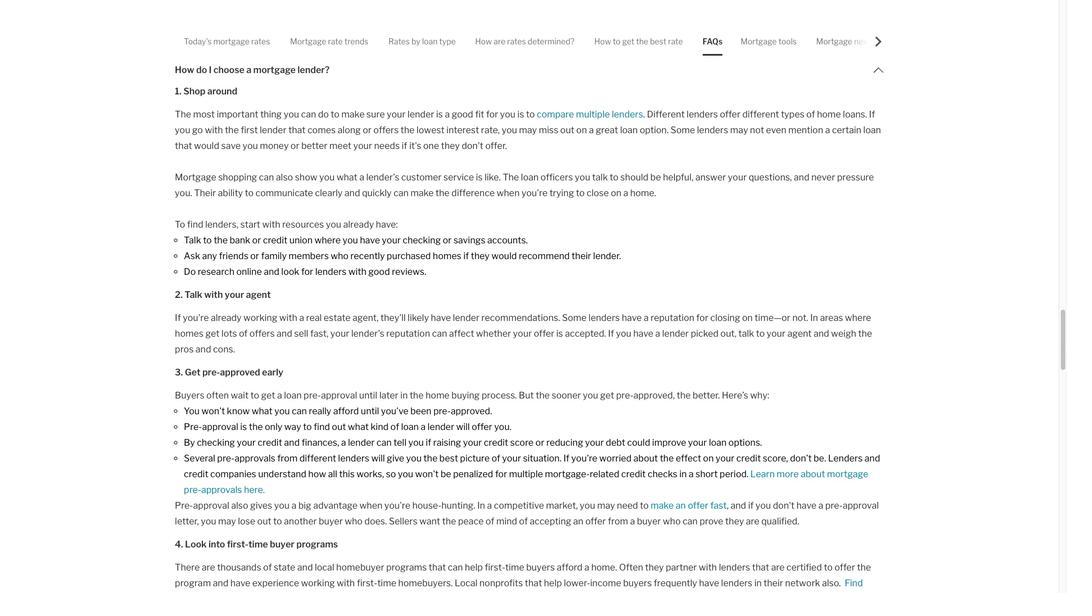 Task type: describe. For each thing, give the bounding box(es) containing it.
mortgage for mortgage tools
[[741, 37, 777, 46]]

usda
[[184, 32, 209, 42]]

the inside you won't know what you can really afford until you've been pre-approved. pre-approval is the only way to find out what kind of loan a lender will offer you. by checking your credit and finances, a lender can tell you if raising your credit score or reducing your debt could improve your loan options.
[[249, 422, 263, 432]]

tools
[[779, 37, 797, 46]]

your inside the 'to find lenders, start with resources you already have: talk to the bank or credit union where you have your checking or savings accounts. ask any friends or family members who recently purchased homes if they would recommend their lender. do research online and look for lenders with good reviews.'
[[382, 235, 401, 246]]

already inside if you're already working with a real estate agent, they'll likely have lender recommendations. some lenders have a reputation for closing on time—or not. in areas where homes get lots of offers and sell fast, your lender's reputation can affect whether your offer is accepted. if you have a lender picked out, talk to your agent and weigh the pros and cons.
[[211, 312, 242, 323]]

have inside the ", and if you don't have a pre-approval letter, you may lose out to another buyer who does. sellers want the peace of mind of accepting an offer from a buyer who can prove they are qualified."
[[797, 500, 817, 511]]

big
[[298, 500, 311, 511]]

into
[[209, 539, 225, 550]]

pressure
[[837, 172, 874, 183]]

go
[[192, 125, 203, 135]]

when inside mortgage shopping can also show you what a lender's customer service is like. the loan officers you talk to should be helpful, answer your questions, and never pressure you. their ability to communicate clearly and quickly can make the difference when you're trying to close on a home.
[[497, 188, 520, 198]]

way
[[284, 422, 301, 432]]

you right tell
[[409, 437, 424, 448]]

show
[[295, 172, 317, 183]]

lower-
[[564, 578, 590, 589]]

customer
[[401, 172, 442, 183]]

make inside mortgage shopping can also show you what a lender's customer service is like. the loan officers you talk to should be helpful, answer your questions, and never pressure you. their ability to communicate clearly and quickly can make the difference when you're trying to close on a home.
[[411, 188, 434, 198]]

picture
[[460, 453, 490, 464]]

you right gives
[[274, 500, 290, 511]]

so
[[386, 469, 396, 479]]

you up qualified.
[[756, 500, 771, 511]]

loan inside mortgage shopping can also show you what a lender's customer service is like. the loan officers you talk to should be helpful, answer your questions, and never pressure you. their ability to communicate clearly and quickly can make the difference when you're trying to close on a home.
[[521, 172, 539, 183]]

types
[[781, 109, 805, 120]]

is inside mortgage shopping can also show you what a lender's customer service is like. the loan officers you talk to should be helpful, answer your questions, and never pressure you. their ability to communicate clearly and quickly can make the difference when you're trying to close on a home.
[[476, 172, 483, 183]]

1 vertical spatial buyers
[[623, 578, 652, 589]]

fit
[[475, 109, 484, 120]]

friends
[[219, 251, 249, 261]]

or inside you won't know what you can really afford until you've been pre-approved. pre-approval is the only way to find out what kind of loan a lender will offer you. by checking your credit and finances, a lender can tell you if raising your credit score or reducing your debt could improve your loan options.
[[536, 437, 545, 448]]

how to get the best rate
[[595, 37, 683, 46]]

research
[[198, 266, 235, 277]]

will inside several pre-approvals from different lenders will give you the best picture of your situation. if you're worried about the effect on your credit score, don't be. lenders and credit companies understand how all this works, so you won't be penalized for multiple mortgage-related credit checks in a short period.
[[371, 453, 385, 464]]

may inside the ", and if you don't have a pre-approval letter, you may lose out to another buyer who does. sellers want the peace of mind of accepting an offer from a buyer who can prove they are qualified."
[[218, 516, 236, 527]]

checking inside the 'to find lenders, start with resources you already have: talk to the bank or credit union where you have your checking or savings accounts. ask any friends or family members who recently purchased homes if they would recommend their lender. do research online and look for lenders with good reviews.'
[[403, 235, 441, 246]]

you right give
[[406, 453, 422, 464]]

how do i choose a mortgage lender?
[[175, 64, 330, 75]]

1 vertical spatial home
[[426, 390, 450, 401]]

or right bank
[[252, 235, 261, 246]]

credit down 'worried'
[[622, 469, 646, 479]]

2 horizontal spatial buyer
[[637, 516, 661, 527]]

talk inside the 'to find lenders, start with resources you already have: talk to the bank or credit union where you have your checking or savings accounts. ask any friends or family members who recently purchased homes if they would recommend their lender. do research online and look for lenders with good reviews.'
[[184, 235, 201, 246]]

loans.
[[843, 109, 868, 120]]

if inside several pre-approvals from different lenders will give you the best picture of your situation. if you're worried about the effect on your credit score, don't be. lenders and credit companies understand how all this works, so you won't be penalized for multiple mortgage-related credit checks in a short period.
[[564, 453, 570, 464]]

comes
[[308, 125, 336, 135]]

you up clearly
[[319, 172, 335, 183]]

why:
[[750, 390, 770, 401]]

you
[[184, 406, 200, 416]]

lender inside . different lenders offer different types of home loans. if you go with the first lender that comes along or offers the lowest interest rate, you may miss out on a great loan option. some lenders may not even mention a certain loan that would save you money or better meet your needs if it's one they don't offer.
[[260, 125, 287, 135]]

credit left score
[[484, 437, 508, 448]]

1 horizontal spatial best
[[650, 37, 667, 46]]

certain
[[832, 125, 862, 135]]

may left 'need'
[[597, 500, 615, 511]]

you've
[[381, 406, 409, 416]]

multiple inside several pre-approvals from different lenders will give you the best picture of your situation. if you're worried about the effect on your credit score, don't be. lenders and credit companies understand how all this works, so you won't be penalized for multiple mortgage-related credit checks in a short period.
[[509, 469, 543, 479]]

how for how do i choose a mortgage lender?
[[175, 64, 194, 75]]

you right market,
[[580, 500, 595, 511]]

officers
[[541, 172, 573, 183]]

penalized
[[453, 469, 493, 479]]

offer inside if you're already working with a real estate agent, they'll likely have lender recommendations. some lenders have a reputation for closing on time—or not. in areas where homes get lots of offers and sell fast, your lender's reputation can affect whether your offer is accepted. if you have a lender picked out, talk to your agent and weigh the pros and cons.
[[534, 328, 555, 339]]

next image
[[874, 36, 884, 46]]

if right accepted.
[[608, 328, 614, 339]]

you're inside several pre-approvals from different lenders will give you the best picture of your situation. if you're worried about the effect on your credit score, don't be. lenders and credit companies understand how all this works, so you won't be penalized for multiple mortgage-related credit checks in a short period.
[[572, 453, 598, 464]]

rates for are
[[507, 37, 526, 46]]

loan up tell
[[401, 422, 419, 432]]

sellers
[[389, 516, 418, 527]]

0 horizontal spatial buyer
[[270, 539, 295, 550]]

0 vertical spatial until
[[359, 390, 378, 401]]

there are thousands of state and local homebuyer programs that can help first-time buyers afford a home. often they partner with lenders that are certified to offer the program and have experience working with first-time homebuyers. local nonprofits that help lower-income buyers frequently have lenders in their network also.
[[175, 562, 873, 589]]

your down recommendations.
[[513, 328, 532, 339]]

talk inside if you're already working with a real estate agent, they'll likely have lender recommendations. some lenders have a reputation for closing on time—or not. in areas where homes get lots of offers and sell fast, your lender's reputation can affect whether your offer is accepted. if you have a lender picked out, talk to your agent and weigh the pros and cons.
[[739, 328, 754, 339]]

all
[[328, 469, 337, 479]]

approvals inside several pre-approvals from different lenders will give you the best picture of your situation. if you're worried about the effect on your credit score, don't be. lenders and credit companies understand how all this works, so you won't be penalized for multiple mortgage-related credit checks in a short period.
[[235, 453, 275, 464]]

640
[[232, 32, 250, 42]]

difference
[[452, 188, 495, 198]]

0 horizontal spatial when
[[360, 500, 383, 511]]

close
[[587, 188, 609, 198]]

give
[[387, 453, 404, 464]]

1 horizontal spatial buyer
[[319, 516, 343, 527]]

companies
[[210, 469, 256, 479]]

1 vertical spatial do
[[318, 109, 329, 120]]

0 horizontal spatial buyers
[[526, 562, 555, 573]]

pre-approval also gives you a big advantage when you're house-hunting. in a competitive market, you may need to make an offer fast
[[175, 500, 727, 511]]

for inside the 'to find lenders, start with resources you already have: talk to the bank or credit union where you have your checking or savings accounts. ask any friends or family members who recently purchased homes if they would recommend their lender. do research online and look for lenders with good reviews.'
[[301, 266, 313, 277]]

be inside several pre-approvals from different lenders will give you the best picture of your situation. if you're worried about the effect on your credit score, don't be. lenders and credit companies understand how all this works, so you won't be penalized for multiple mortgage-related credit checks in a short period.
[[441, 469, 451, 479]]

checks
[[648, 469, 678, 479]]

for right fit
[[486, 109, 498, 120]]

2 rate from the left
[[668, 37, 683, 46]]

how for how are rates determined?
[[475, 37, 492, 46]]

with right start
[[262, 219, 280, 230]]

can right quickly
[[394, 188, 409, 198]]

online
[[237, 266, 262, 277]]

your down score
[[502, 453, 521, 464]]

loan down loans. in the top of the page
[[864, 125, 881, 135]]

0 vertical spatial good
[[452, 109, 473, 120]]

of down competitive
[[519, 516, 528, 527]]

have inside the 'to find lenders, start with resources you already have: talk to the bank or credit union where you have your checking or savings accounts. ask any friends or family members who recently purchased homes if they would recommend their lender. do research online and look for lenders with good reviews.'
[[360, 235, 380, 246]]

if inside . different lenders offer different types of home loans. if you go with the first lender that comes along or offers the lowest interest rate, you may miss out on a great loan option. some lenders may not even mention a certain loan that would save you money or better meet your needs if it's one they don't offer.
[[402, 140, 407, 151]]

today's
[[184, 37, 212, 46]]

to inside the 'to find lenders, start with resources you already have: talk to the bank or credit union where you have your checking or savings accounts. ask any friends or family members who recently purchased homes if they would recommend their lender. do research online and look for lenders with good reviews.'
[[203, 235, 212, 246]]

your left the debt at bottom
[[585, 437, 604, 448]]

agent inside if you're already working with a real estate agent, they'll likely have lender recommendations. some lenders have a reputation for closing on time—or not. in areas where homes get lots of offers and sell fast, your lender's reputation can affect whether your offer is accepted. if you have a lender picked out, talk to your agent and weigh the pros and cons.
[[788, 328, 812, 339]]

1.
[[175, 86, 182, 96]]

can up "communicate" at left
[[259, 172, 274, 183]]

questions,
[[749, 172, 792, 183]]

approved
[[220, 367, 260, 378]]

offer inside . different lenders offer different types of home loans. if you go with the first lender that comes along or offers the lowest interest rate, you may miss out on a great loan option. some lenders may not even mention a certain loan that would save you money or better meet your needs if it's one they don't offer.
[[720, 109, 741, 120]]

or left savings
[[443, 235, 452, 246]]

loan right great
[[620, 125, 638, 135]]

weigh
[[831, 328, 857, 339]]

buying
[[452, 390, 480, 401]]

several
[[184, 453, 215, 464]]

2 vertical spatial first-
[[357, 578, 377, 589]]

are left certified
[[771, 562, 785, 573]]

1 horizontal spatial time
[[377, 578, 396, 589]]

pre- inside you won't know what you can really afford until you've been pre-approved. pre-approval is the only way to find out what kind of loan a lender will offer you. by checking your credit and finances, a lender can tell you if raising your credit score or reducing your debt could improve your loan options.
[[184, 422, 202, 432]]

you're inside mortgage shopping can also show you what a lender's customer service is like. the loan officers you talk to should be helpful, answer your questions, and never pressure you. their ability to communicate clearly and quickly can make the difference when you're trying to close on a home.
[[522, 188, 548, 198]]

pre- inside you won't know what you can really afford until you've been pre-approved. pre-approval is the only way to find out what kind of loan a lender will offer you. by checking your credit and finances, a lender can tell you if raising your credit score or reducing your debt could improve your loan options.
[[434, 406, 451, 416]]

most
[[193, 109, 215, 120]]

and right clearly
[[345, 188, 360, 198]]

that up better
[[288, 125, 306, 135]]

thousands
[[217, 562, 261, 573]]

1 horizontal spatial multiple
[[576, 109, 610, 120]]

can up way
[[292, 406, 307, 416]]

can left tell
[[377, 437, 392, 448]]

with inside . different lenders offer different types of home loans. if you go with the first lender that comes along or offers the lowest interest rate, you may miss out on a great loan option. some lenders may not even mention a certain loan that would save you money or better meet your needs if it's one they don't offer.
[[205, 125, 223, 135]]

pre- up 'really' on the bottom left of the page
[[304, 390, 321, 401]]

does.
[[365, 516, 387, 527]]

loan right by
[[422, 37, 438, 46]]

won't inside you won't know what you can really afford until you've been pre-approved. pre-approval is the only way to find out what kind of loan a lender will offer you. by checking your credit and finances, a lender can tell you if raising your credit score or reducing your debt could improve your loan options.
[[202, 406, 225, 416]]

lender left picked
[[662, 328, 689, 339]]

you right thing
[[284, 109, 299, 120]]

2 horizontal spatial time
[[505, 562, 524, 573]]

credit down the only
[[258, 437, 282, 448]]

credit down several
[[184, 469, 208, 479]]

mortgage for mortgage rate trends
[[290, 37, 326, 46]]

cons.
[[213, 344, 235, 355]]

bank
[[230, 235, 250, 246]]

0 horizontal spatial time
[[249, 539, 268, 550]]

will inside you won't know what you can really afford until you've been pre-approved. pre-approval is the only way to find out what kind of loan a lender will offer you. by checking your credit and finances, a lender can tell you if raising your credit score or reducing your debt could improve your loan options.
[[456, 422, 470, 432]]

get inside if you're already working with a real estate agent, they'll likely have lender recommendations. some lenders have a reputation for closing on time—or not. in areas where homes get lots of offers and sell fast, your lender's reputation can affect whether your offer is accepted. if you have a lender picked out, talk to your agent and weigh the pros and cons.
[[206, 328, 220, 339]]

competitive
[[494, 500, 544, 511]]

works,
[[357, 469, 384, 479]]

should
[[621, 172, 649, 183]]

different for types
[[743, 109, 779, 120]]

program
[[175, 578, 211, 589]]

with down the research
[[204, 289, 223, 300]]

rates
[[389, 37, 410, 46]]

different for lenders
[[300, 453, 336, 464]]

and left sell
[[277, 328, 292, 339]]

the inside if you're already working with a real estate agent, they'll likely have lender recommendations. some lenders have a reputation for closing on time—or not. in areas where homes get lots of offers and sell fast, your lender's reputation can affect whether your offer is accepted. if you have a lender picked out, talk to your agent and weigh the pros and cons.
[[859, 328, 873, 339]]

2 vertical spatial what
[[348, 422, 369, 432]]

to inside 'there are thousands of state and local homebuyer programs that can help first-time buyers afford a home. often they partner with lenders that are certified to offer the program and have experience working with first-time homebuyers. local nonprofits that help lower-income buyers frequently have lenders in their network also.'
[[824, 562, 833, 573]]

lender down kind
[[348, 437, 375, 448]]

your down online
[[225, 289, 244, 300]]

you right so
[[398, 469, 413, 479]]

offer inside the ", and if you don't have a pre-approval letter, you may lose out to another buyer who does. sellers want the peace of mind of accepting an offer from a buyer who can prove they are qualified."
[[586, 516, 606, 527]]

1 horizontal spatial mortgage
[[253, 64, 296, 75]]

who left does.
[[345, 516, 363, 527]]

lender up raising
[[428, 422, 454, 432]]

they inside . different lenders offer different types of home loans. if you go with the first lender that comes along or offers the lowest interest rate, you may miss out on a great loan option. some lenders may not even mention a certain loan that would save you money or better meet your needs if it's one they don't offer.
[[441, 140, 460, 151]]

offer.
[[485, 140, 507, 151]]

closing
[[711, 312, 740, 323]]

compare multiple lenders link
[[537, 109, 643, 120]]

lenders inside if you're already working with a real estate agent, they'll likely have lender recommendations. some lenders have a reputation for closing on time—or not. in areas where homes get lots of offers and sell fast, your lender's reputation can affect whether your offer is accepted. if you have a lender picked out, talk to your agent and weigh the pros and cons.
[[589, 312, 620, 323]]

you right the sooner
[[583, 390, 598, 401]]

they inside the ", and if you don't have a pre-approval letter, you may lose out to another buyer who does. sellers want the peace of mind of accepting an offer from a buyer who can prove they are qualified."
[[726, 516, 744, 527]]

0 horizontal spatial make
[[342, 109, 365, 120]]

a inside several pre-approvals from different lenders will give you the best picture of your situation. if you're worried about the effect on your credit score, don't be. lenders and credit companies understand how all this works, so you won't be penalized for multiple mortgage-related credit checks in a short period.
[[689, 469, 694, 479]]

to find lenders, start with resources you already have: talk to the bank or credit union where you have your checking or savings accounts. ask any friends or family members who recently purchased homes if they would recommend their lender. do research online and look for lenders with good reviews.
[[175, 219, 621, 277]]

0 vertical spatial reputation
[[651, 312, 695, 323]]

mortgage inside the learn more about mortgage pre-approvals here.
[[827, 469, 869, 479]]

if you're already working with a real estate agent, they'll likely have lender recommendations. some lenders have a reputation for closing on time—or not. in areas where homes get lots of offers and sell fast, your lender's reputation can affect whether your offer is accepted. if you have a lender picked out, talk to your agent and weigh the pros and cons.
[[175, 312, 875, 355]]

thing
[[260, 109, 282, 120]]

2 horizontal spatial first-
[[485, 562, 505, 573]]

and down thousands
[[213, 578, 228, 589]]

you up the only
[[275, 406, 290, 416]]

they'll
[[381, 312, 406, 323]]

loan up way
[[284, 390, 302, 401]]

0 vertical spatial do
[[196, 64, 207, 75]]

is inside you won't know what you can really afford until you've been pre-approved. pre-approval is the only way to find out what kind of loan a lender will offer you. by checking your credit and finances, a lender can tell you if raising your credit score or reducing your debt could improve your loan options.
[[240, 422, 247, 432]]

members
[[289, 251, 329, 261]]

in inside several pre-approvals from different lenders will give you the best picture of your situation. if you're worried about the effect on your credit score, don't be. lenders and credit companies understand how all this works, so you won't be penalized for multiple mortgage-related credit checks in a short period.
[[680, 469, 687, 479]]

and left the local
[[297, 562, 313, 573]]

1. shop around
[[175, 86, 238, 96]]

may left the not
[[731, 125, 748, 135]]

but
[[519, 390, 534, 401]]

of inside 'there are thousands of state and local homebuyer programs that can help first-time buyers afford a home. often they partner with lenders that are certified to offer the program and have experience working with first-time homebuyers. local nonprofits that help lower-income buyers frequently have lenders in their network also.'
[[263, 562, 272, 573]]

the inside 'there are thousands of state and local homebuyer programs that can help first-time buyers afford a home. often they partner with lenders that are certified to offer the program and have experience working with first-time homebuyers. local nonprofits that help lower-income buyers frequently have lenders in their network also.'
[[857, 562, 871, 573]]

fast
[[711, 500, 727, 511]]

score,
[[763, 453, 788, 464]]

0 horizontal spatial the
[[175, 109, 191, 120]]

on inside mortgage shopping can also show you what a lender's customer service is like. the loan officers you talk to should be helpful, answer your questions, and never pressure you. their ability to communicate clearly and quickly can make the difference when you're trying to close on a home.
[[611, 188, 622, 198]]

working inside if you're already working with a real estate agent, they'll likely have lender recommendations. some lenders have a reputation for closing on time—or not. in areas where homes get lots of offers and sell fast, your lender's reputation can affect whether your offer is accepted. if you have a lender picked out, talk to your agent and weigh the pros and cons.
[[244, 312, 277, 323]]

approval up letter,
[[193, 500, 229, 511]]

0 vertical spatial programs
[[297, 539, 338, 550]]

offers inside . different lenders offer different types of home loans. if you go with the first lender that comes along or offers the lowest interest rate, you may miss out on a great loan option. some lenders may not even mention a certain loan that would save you money or better meet your needs if it's one they don't offer.
[[374, 125, 399, 135]]

to inside if you're already working with a real estate agent, they'll likely have lender recommendations. some lenders have a reputation for closing on time—or not. in areas where homes get lots of offers and sell fast, your lender's reputation can affect whether your offer is accepted. if you have a lender picked out, talk to your agent and weigh the pros and cons.
[[756, 328, 765, 339]]

for inside if you're already working with a real estate agent, they'll likely have lender recommendations. some lenders have a reputation for closing on time—or not. in areas where homes get lots of offers and sell fast, your lender's reputation can affect whether your offer is accepted. if you have a lender picked out, talk to your agent and weigh the pros and cons.
[[697, 312, 709, 323]]

afford inside 'there are thousands of state and local homebuyer programs that can help first-time buyers afford a home. often they partner with lenders that are certified to offer the program and have experience working with first-time homebuyers. local nonprofits that help lower-income buyers frequently have lenders in their network also.'
[[557, 562, 583, 573]]

1 vertical spatial reputation
[[386, 328, 430, 339]]

already inside the 'to find lenders, start with resources you already have: talk to the bank or credit union where you have your checking or savings accounts. ask any friends or family members who recently purchased homes if they would recommend their lender. do research online and look for lenders with good reviews.'
[[343, 219, 374, 230]]

lenders
[[828, 453, 863, 464]]

mortgage for mortgage news
[[817, 37, 853, 46]]

you're up sellers at the left of page
[[385, 500, 411, 511]]

find inside the 'to find lenders, start with resources you already have: talk to the bank or credit union where you have your checking or savings accounts. ask any friends or family members who recently purchased homes if they would recommend their lender. do research online and look for lenders with good reviews.'
[[187, 219, 203, 230]]

approved,
[[634, 390, 675, 401]]

clearly
[[315, 188, 343, 198]]

may left miss
[[519, 125, 537, 135]]

their inside the 'to find lenders, start with resources you already have: talk to the bank or credit union where you have your checking or savings accounts. ask any friends or family members who recently purchased homes if they would recommend their lender. do research online and look for lenders with good reviews.'
[[572, 251, 591, 261]]

fast,
[[310, 328, 329, 339]]

that left certified
[[752, 562, 770, 573]]

options.
[[729, 437, 762, 448]]

lender up lowest
[[408, 109, 434, 120]]

pre- right get
[[202, 367, 220, 378]]

the most important thing you can do to make sure your lender is a good fit for you is to compare multiple lenders
[[175, 109, 643, 120]]

or up online
[[250, 251, 259, 261]]

are left the determined?
[[494, 37, 506, 46]]

you up close
[[575, 172, 591, 183]]

you right letter,
[[201, 516, 216, 527]]

with down recently
[[349, 266, 367, 277]]

good inside the 'to find lenders, start with resources you already have: talk to the bank or credit union where you have your checking or savings accounts. ask any friends or family members who recently purchased homes if they would recommend their lender. do research online and look for lenders with good reviews.'
[[369, 266, 390, 277]]

working inside 'there are thousands of state and local homebuyer programs that can help first-time buyers afford a home. often they partner with lenders that are certified to offer the program and have experience working with first-time homebuyers. local nonprofits that help lower-income buyers frequently have lenders in their network also.'
[[301, 578, 335, 589]]

0 horizontal spatial agent
[[246, 289, 271, 300]]

lender's inside mortgage shopping can also show you what a lender's customer service is like. the loan officers you talk to should be helpful, answer your questions, and never pressure you. their ability to communicate clearly and quickly can make the difference when you're trying to close on a home.
[[366, 172, 400, 183]]

pre- up the debt at bottom
[[616, 390, 634, 401]]

you right fit
[[500, 109, 516, 120]]

with right "partner"
[[699, 562, 717, 573]]

related
[[590, 469, 620, 479]]

your down "time—or"
[[767, 328, 786, 339]]

you right rate,
[[502, 125, 517, 135]]

here's
[[722, 390, 749, 401]]

if down 2.
[[175, 312, 181, 323]]

1 vertical spatial pre-
[[175, 500, 193, 511]]

important
[[217, 109, 258, 120]]

your up the period.
[[716, 453, 735, 464]]

, and if you don't have a pre-approval letter, you may lose out to another buyer who does. sellers want the peace of mind of accepting an offer from a buyer who can prove they are qualified.
[[175, 500, 881, 527]]

better
[[301, 140, 328, 151]]

1 vertical spatial also
[[231, 500, 248, 511]]

that left save
[[175, 140, 192, 151]]

who down the make an offer fast link
[[663, 516, 681, 527]]

of inside several pre-approvals from different lenders will give you the best picture of your situation. if you're worried about the effect on your credit score, don't be. lenders and credit companies understand how all this works, so you won't be penalized for multiple mortgage-related credit checks in a short period.
[[492, 453, 501, 464]]

you right resources
[[326, 219, 341, 230]]

your up effect
[[688, 437, 707, 448]]

local
[[315, 562, 334, 573]]

nonprofits
[[480, 578, 523, 589]]

improve
[[652, 437, 686, 448]]

what inside mortgage shopping can also show you what a lender's customer service is like. the loan officers you talk to should be helpful, answer your questions, and never pressure you. their ability to communicate clearly and quickly can make the difference when you're trying to close on a home.
[[337, 172, 358, 183]]

credit down options.
[[737, 453, 761, 464]]

0 vertical spatial help
[[465, 562, 483, 573]]

mortgage news
[[817, 37, 874, 46]]

can up comes
[[301, 109, 316, 120]]

of left 'mind'
[[486, 516, 495, 527]]

money
[[260, 140, 289, 151]]

loan left options.
[[709, 437, 727, 448]]

3.
[[175, 367, 183, 378]]

where inside the 'to find lenders, start with resources you already have: talk to the bank or credit union where you have your checking or savings accounts. ask any friends or family members who recently purchased homes if they would recommend their lender. do research online and look for lenders with good reviews.'
[[315, 235, 341, 246]]

can inside the ", and if you don't have a pre-approval letter, you may lose out to another buyer who does. sellers want the peace of mind of accepting an offer from a buyer who can prove they are qualified."
[[683, 516, 698, 527]]

lender up affect at bottom
[[453, 312, 480, 323]]

if inside the ", and if you don't have a pre-approval letter, you may lose out to another buyer who does. sellers want the peace of mind of accepting an offer from a buyer who can prove they are qualified."
[[748, 500, 754, 511]]

to inside the ", and if you don't have a pre-approval letter, you may lose out to another buyer who does. sellers want the peace of mind of accepting an offer from a buyer who can prove they are qualified."
[[273, 516, 282, 527]]

or down the sure
[[363, 125, 372, 135]]

communicate
[[256, 188, 313, 198]]

and down "areas"
[[814, 328, 830, 339]]



Task type: vqa. For each thing, say whether or not it's contained in the screenshot.
price
no



Task type: locate. For each thing, give the bounding box(es) containing it.
0 horizontal spatial talk
[[592, 172, 608, 183]]

about inside the learn more about mortgage pre-approvals here.
[[801, 469, 825, 479]]

won't down often
[[202, 406, 225, 416]]

1 vertical spatial some
[[562, 312, 587, 323]]

pre- up letter,
[[184, 485, 201, 495]]

be inside mortgage shopping can also show you what a lender's customer service is like. the loan officers you talk to should be helpful, answer your questions, and never pressure you. their ability to communicate clearly and quickly can make the difference when you're trying to close on a home.
[[651, 172, 661, 183]]

with inside if you're already working with a real estate agent, they'll likely have lender recommendations. some lenders have a reputation for closing on time—or not. in areas where homes get lots of offers and sell fast, your lender's reputation can affect whether your offer is accepted. if you have a lender picked out, talk to your agent and weigh the pros and cons.
[[279, 312, 297, 323]]

you inside if you're already working with a real estate agent, they'll likely have lender recommendations. some lenders have a reputation for closing on time—or not. in areas where homes get lots of offers and sell fast, your lender's reputation can affect whether your offer is accepted. if you have a lender picked out, talk to your agent and weigh the pros and cons.
[[616, 328, 632, 339]]

you up recently
[[343, 235, 358, 246]]

lender up money
[[260, 125, 287, 135]]

they right one at the top left of page
[[441, 140, 460, 151]]

an down market,
[[573, 516, 584, 527]]

if right loans. in the top of the page
[[869, 109, 875, 120]]

first
[[241, 125, 258, 135]]

lender's down agent,
[[351, 328, 385, 339]]

2 vertical spatial out
[[257, 516, 271, 527]]

homebuyers.
[[398, 578, 453, 589]]

can up local
[[448, 562, 463, 573]]

you right accepted.
[[616, 328, 632, 339]]

home. inside 'there are thousands of state and local homebuyer programs that can help first-time buyers afford a home. often they partner with lenders that are certified to offer the program and have experience working with first-time homebuyers. local nonprofits that help lower-income buyers frequently have lenders in their network also.'
[[591, 562, 617, 573]]

your
[[387, 109, 406, 120], [353, 140, 372, 151], [728, 172, 747, 183], [382, 235, 401, 246], [225, 289, 244, 300], [331, 328, 349, 339], [513, 328, 532, 339], [767, 328, 786, 339], [237, 437, 256, 448], [463, 437, 482, 448], [585, 437, 604, 448], [688, 437, 707, 448], [502, 453, 521, 464], [716, 453, 735, 464]]

pre- inside several pre-approvals from different lenders will give you the best picture of your situation. if you're worried about the effect on your credit score, don't be. lenders and credit companies understand how all this works, so you won't be penalized for multiple mortgage-related credit checks in a short period.
[[217, 453, 235, 464]]

1 vertical spatial in
[[477, 500, 485, 511]]

multiple down situation.
[[509, 469, 543, 479]]

homes inside if you're already working with a real estate agent, they'll likely have lender recommendations. some lenders have a reputation for closing on time—or not. in areas where homes get lots of offers and sell fast, your lender's reputation can affect whether your offer is accepted. if you have a lender picked out, talk to your agent and weigh the pros and cons.
[[175, 328, 204, 339]]

0 horizontal spatial also
[[231, 500, 248, 511]]

in up 'peace'
[[477, 500, 485, 511]]

you down first
[[243, 140, 258, 151]]

2 horizontal spatial how
[[595, 37, 611, 46]]

ask
[[184, 251, 200, 261]]

pre- up letter,
[[175, 500, 193, 511]]

1 horizontal spatial programs
[[386, 562, 427, 573]]

frequently
[[654, 578, 697, 589]]

0 vertical spatial won't
[[202, 406, 225, 416]]

when down like.
[[497, 188, 520, 198]]

make an offer fast link
[[651, 500, 727, 511]]

mortgage left 'tools' at the right top of the page
[[741, 37, 777, 46]]

0 vertical spatial when
[[497, 188, 520, 198]]

0 vertical spatial out
[[561, 125, 575, 135]]

and inside the 'to find lenders, start with resources you already have: talk to the bank or credit union where you have your checking or savings accounts. ask any friends or family members who recently purchased homes if they would recommend their lender. do research online and look for lenders with good reviews.'
[[264, 266, 279, 277]]

1 vertical spatial lender's
[[351, 328, 385, 339]]

is inside if you're already working with a real estate agent, they'll likely have lender recommendations. some lenders have a reputation for closing on time—or not. in areas where homes get lots of offers and sell fast, your lender's reputation can affect whether your offer is accepted. if you have a lender picked out, talk to your agent and weigh the pros and cons.
[[557, 328, 563, 339]]

will left give
[[371, 453, 385, 464]]

choose
[[214, 64, 245, 75]]

different inside several pre-approvals from different lenders will give you the best picture of your situation. if you're worried about the effect on your credit score, don't be. lenders and credit companies understand how all this works, so you won't be penalized for multiple mortgage-related credit checks in a short period.
[[300, 453, 336, 464]]

or up situation.
[[536, 437, 545, 448]]

1 horizontal spatial help
[[544, 578, 562, 589]]

how for how to get the best rate
[[595, 37, 611, 46]]

also
[[276, 172, 293, 183], [231, 500, 248, 511]]

mortgage inside mortgage shopping can also show you what a lender's customer service is like. the loan officers you talk to should be helpful, answer your questions, and never pressure you. their ability to communicate clearly and quickly can make the difference when you're trying to close on a home.
[[175, 172, 216, 183]]

mortgage up their
[[175, 172, 216, 183]]

0 vertical spatial talk
[[592, 172, 608, 183]]

0 horizontal spatial in
[[400, 390, 408, 401]]

rates by loan type
[[389, 37, 456, 46]]

of right kind
[[391, 422, 399, 432]]

some up accepted.
[[562, 312, 587, 323]]

0 vertical spatial the
[[175, 109, 191, 120]]

1 vertical spatial first-
[[485, 562, 505, 573]]

find up finances,
[[314, 422, 330, 432]]

0 horizontal spatial some
[[562, 312, 587, 323]]

0 horizontal spatial mortgage
[[213, 37, 250, 46]]

lose
[[238, 516, 255, 527]]

best inside several pre-approvals from different lenders will give you the best picture of your situation. if you're worried about the effect on your credit score, don't be. lenders and credit companies understand how all this works, so you won't be penalized for multiple mortgage-related credit checks in a short period.
[[440, 453, 458, 464]]

later
[[379, 390, 399, 401]]

and right pros
[[196, 344, 211, 355]]

you left go
[[175, 125, 190, 135]]

help up local
[[465, 562, 483, 573]]

0 horizontal spatial how
[[175, 64, 194, 75]]

qualified.
[[762, 516, 800, 527]]

1 vertical spatial be
[[441, 469, 451, 479]]

1 horizontal spatial different
[[743, 109, 779, 120]]

not
[[750, 125, 764, 135]]

type
[[439, 37, 456, 46]]

in inside 'there are thousands of state and local homebuyer programs that can help first-time buyers afford a home. often they partner with lenders that are certified to offer the program and have experience working with first-time homebuyers. local nonprofits that help lower-income buyers frequently have lenders in their network also.'
[[755, 578, 762, 589]]

2 vertical spatial make
[[651, 500, 674, 511]]

approval down lenders
[[843, 500, 879, 511]]

really
[[309, 406, 331, 416]]

only
[[265, 422, 282, 432]]

and inside you won't know what you can really afford until you've been pre-approved. pre-approval is the only way to find out what kind of loan a lender will offer you. by checking your credit and finances, a lender can tell you if raising your credit score or reducing your debt could improve your loan options.
[[284, 437, 300, 448]]

the inside mortgage shopping can also show you what a lender's customer service is like. the loan officers you talk to should be helpful, answer your questions, and never pressure you. their ability to communicate clearly and quickly can make the difference when you're trying to close on a home.
[[503, 172, 519, 183]]

also inside mortgage shopping can also show you what a lender's customer service is like. the loan officers you talk to should be helpful, answer your questions, and never pressure you. their ability to communicate clearly and quickly can make the difference when you're trying to close on a home.
[[276, 172, 293, 183]]

more
[[777, 469, 799, 479]]

also up "communicate" at left
[[276, 172, 293, 183]]

what up the only
[[252, 406, 273, 416]]

1 vertical spatial what
[[252, 406, 273, 416]]

reputation up picked
[[651, 312, 695, 323]]

offers inside if you're already working with a real estate agent, they'll likely have lender recommendations. some lenders have a reputation for closing on time—or not. in areas where homes get lots of offers and sell fast, your lender's reputation can affect whether your offer is accepted. if you have a lender picked out, talk to your agent and weigh the pros and cons.
[[250, 328, 275, 339]]

approvals up the companies
[[235, 453, 275, 464]]

2 horizontal spatial in
[[755, 578, 762, 589]]

pre- inside the ", and if you don't have a pre-approval letter, you may lose out to another buyer who does. sellers want the peace of mind of accepting an offer from a buyer who can prove they are qualified."
[[826, 500, 843, 511]]

with down homebuyer
[[337, 578, 355, 589]]

loan left officers
[[521, 172, 539, 183]]

1 horizontal spatial working
[[301, 578, 335, 589]]

is up lowest
[[436, 109, 443, 120]]

buyer down 'need'
[[637, 516, 661, 527]]

.
[[643, 109, 645, 120]]

0 vertical spatial agent
[[246, 289, 271, 300]]

mortgage shopping can also show you what a lender's customer service is like. the loan officers you talk to should be helpful, answer your questions, and never pressure you. their ability to communicate clearly and quickly can make the difference when you're trying to close on a home.
[[175, 172, 876, 198]]

from inside the ", and if you don't have a pre-approval letter, you may lose out to another buyer who does. sellers want the peace of mind of accepting an offer from a buyer who can prove they are qualified."
[[608, 516, 628, 527]]

are left qualified.
[[746, 516, 760, 527]]

when
[[497, 188, 520, 198], [360, 500, 383, 511]]

also up lose
[[231, 500, 248, 511]]

0 vertical spatial approvals
[[235, 453, 275, 464]]

0 horizontal spatial home.
[[591, 562, 617, 573]]

if inside . different lenders offer different types of home loans. if you go with the first lender that comes along or offers the lowest interest rate, you may miss out on a great loan option. some lenders may not even mention a certain loan that would save you money or better meet your needs if it's one they don't offer.
[[869, 109, 875, 120]]

on up short
[[703, 453, 714, 464]]

1 vertical spatial programs
[[386, 562, 427, 573]]

home up been
[[426, 390, 450, 401]]

agent,
[[353, 312, 379, 323]]

1 horizontal spatial where
[[845, 312, 872, 323]]

afford right 'really' on the bottom left of the page
[[333, 406, 359, 416]]

1 rates from the left
[[251, 37, 270, 46]]

talk inside mortgage shopping can also show you what a lender's customer service is like. the loan officers you talk to should be helpful, answer your questions, and never pressure you. their ability to communicate clearly and quickly can make the difference when you're trying to close on a home.
[[592, 172, 608, 183]]

1 rate from the left
[[328, 37, 343, 46]]

can
[[301, 109, 316, 120], [259, 172, 274, 183], [394, 188, 409, 198], [432, 328, 447, 339], [292, 406, 307, 416], [377, 437, 392, 448], [683, 516, 698, 527], [448, 562, 463, 573]]

1 horizontal spatial the
[[503, 172, 519, 183]]

answer
[[696, 172, 726, 183]]

market,
[[546, 500, 578, 511]]

approvals
[[235, 453, 275, 464], [201, 485, 242, 495]]

partner
[[666, 562, 697, 573]]

news
[[854, 37, 874, 46]]

1 horizontal spatial from
[[608, 516, 628, 527]]

make
[[342, 109, 365, 120], [411, 188, 434, 198], [651, 500, 674, 511]]

an inside the ", and if you don't have a pre-approval letter, you may lose out to another buyer who does. sellers want the peace of mind of accepting an offer from a buyer who can prove they are qualified."
[[573, 516, 584, 527]]

offer inside 'there are thousands of state and local homebuyer programs that can help first-time buyers afford a home. often they partner with lenders that are certified to offer the program and have experience working with first-time homebuyers. local nonprofits that help lower-income buyers frequently have lenders in their network also.'
[[835, 562, 855, 573]]

1 vertical spatial help
[[544, 578, 562, 589]]

time up find link
[[505, 562, 524, 573]]

1 vertical spatial would
[[492, 251, 517, 261]]

can inside 'there are thousands of state and local homebuyer programs that can help first-time buyers afford a home. often they partner with lenders that are certified to offer the program and have experience working with first-time homebuyers. local nonprofits that help lower-income buyers frequently have lenders in their network also.'
[[448, 562, 463, 573]]

1 vertical spatial don't
[[790, 453, 812, 464]]

already up lots
[[211, 312, 242, 323]]

in left network
[[755, 578, 762, 589]]

talk
[[592, 172, 608, 183], [739, 328, 754, 339]]

1 horizontal spatial rate
[[668, 37, 683, 46]]

in inside if you're already working with a real estate agent, they'll likely have lender recommendations. some lenders have a reputation for closing on time—or not. in areas where homes get lots of offers and sell fast, your lender's reputation can affect whether your offer is accepted. if you have a lender picked out, talk to your agent and weigh the pros and cons.
[[811, 312, 818, 323]]

out inside the ", and if you don't have a pre-approval letter, you may lose out to another buyer who does. sellers want the peace of mind of accepting an offer from a buyer who can prove they are qualified."
[[257, 516, 271, 527]]

like.
[[485, 172, 501, 183]]

be right the should
[[651, 172, 661, 183]]

pre-
[[202, 367, 220, 378], [304, 390, 321, 401], [616, 390, 634, 401], [434, 406, 451, 416], [217, 453, 235, 464], [184, 485, 201, 495], [826, 500, 843, 511]]

of
[[807, 109, 815, 120], [239, 328, 248, 339], [391, 422, 399, 432], [492, 453, 501, 464], [486, 516, 495, 527], [519, 516, 528, 527], [263, 562, 272, 573]]

lender.
[[593, 251, 621, 261]]

who left recently
[[331, 251, 349, 261]]

lenders inside the 'to find lenders, start with resources you already have: talk to the bank or credit union where you have your checking or savings accounts. ask any friends or family members who recently purchased homes if they would recommend their lender. do research online and look for lenders with good reviews.'
[[315, 266, 347, 277]]

start
[[240, 219, 260, 230]]

. different lenders offer different types of home loans. if you go with the first lender that comes along or offers the lowest interest rate, you may miss out on a great loan option. some lenders may not even mention a certain loan that would save you money or better meet your needs if it's one they don't offer.
[[175, 109, 883, 151]]

0 horizontal spatial where
[[315, 235, 341, 246]]

1 vertical spatial talk
[[185, 289, 202, 300]]

programs inside 'there are thousands of state and local homebuyer programs that can help first-time buyers afford a home. often they partner with lenders that are certified to offer the program and have experience working with first-time homebuyers. local nonprofits that help lower-income buyers frequently have lenders in their network also.'
[[386, 562, 427, 573]]

that up homebuyers.
[[429, 562, 446, 573]]

how right the determined?
[[595, 37, 611, 46]]

mortgage-
[[545, 469, 590, 479]]

they inside 'there are thousands of state and local homebuyer programs that can help first-time buyers afford a home. often they partner with lenders that are certified to offer the program and have experience working with first-time homebuyers. local nonprofits that help lower-income buyers frequently have lenders in their network also.'
[[645, 562, 664, 573]]

1 vertical spatial make
[[411, 188, 434, 198]]

0 vertical spatial lender's
[[366, 172, 400, 183]]

1 vertical spatial afford
[[557, 562, 583, 573]]

1 vertical spatial find
[[314, 422, 330, 432]]

talk right 2.
[[185, 289, 202, 300]]

good
[[452, 109, 473, 120], [369, 266, 390, 277]]

your right answer
[[728, 172, 747, 183]]

what up clearly
[[337, 172, 358, 183]]

0 horizontal spatial already
[[211, 312, 242, 323]]

on down compare multiple lenders link
[[577, 125, 587, 135]]

buyer down advantage
[[319, 516, 343, 527]]

buyers
[[526, 562, 555, 573], [623, 578, 652, 589]]

good up interest
[[452, 109, 473, 120]]

that right nonprofits in the bottom of the page
[[525, 578, 542, 589]]

you. inside mortgage shopping can also show you what a lender's customer service is like. the loan officers you talk to should be helpful, answer your questions, and never pressure you. their ability to communicate clearly and quickly can make the difference when you're trying to close on a home.
[[175, 188, 192, 198]]

don't up qualified.
[[773, 500, 795, 511]]

home inside . different lenders offer different types of home loans. if you go with the first lender that comes along or offers the lowest interest rate, you may miss out on a great loan option. some lenders may not even mention a certain loan that would save you money or better meet your needs if it's one they don't offer.
[[817, 109, 841, 120]]

know
[[227, 406, 250, 416]]

great
[[596, 125, 618, 135]]

find inside you won't know what you can really afford until you've been pre-approved. pre-approval is the only way to find out what kind of loan a lender will offer you. by checking your credit and finances, a lender can tell you if raising your credit score or reducing your debt could improve your loan options.
[[314, 422, 330, 432]]

1 vertical spatial where
[[845, 312, 872, 323]]

1 vertical spatial the
[[503, 172, 519, 183]]

talk right out,
[[739, 328, 754, 339]]

would inside the 'to find lenders, start with resources you already have: talk to the bank or credit union where you have your checking or savings accounts. ask any friends or family members who recently purchased homes if they would recommend their lender. do research online and look for lenders with good reviews.'
[[492, 251, 517, 261]]

the inside mortgage shopping can also show you what a lender's customer service is like. the loan officers you talk to should be helpful, answer your questions, and never pressure you. their ability to communicate clearly and quickly can make the difference when you're trying to close on a home.
[[436, 188, 450, 198]]

0 vertical spatial offers
[[374, 125, 399, 135]]

mortgage for mortgage shopping can also show you what a lender's customer service is like. the loan officers you talk to should be helpful, answer your questions, and never pressure you. their ability to communicate clearly and quickly can make the difference when you're trying to close on a home.
[[175, 172, 216, 183]]

1 vertical spatial agent
[[788, 328, 812, 339]]

is
[[436, 109, 443, 120], [518, 109, 524, 120], [476, 172, 483, 183], [557, 328, 563, 339], [240, 422, 247, 432]]

2 vertical spatial time
[[377, 578, 396, 589]]

even
[[766, 125, 787, 135]]

0 horizontal spatial multiple
[[509, 469, 543, 479]]

quickly
[[362, 188, 392, 198]]

1 vertical spatial talk
[[739, 328, 754, 339]]

0 horizontal spatial offers
[[250, 328, 275, 339]]

1 horizontal spatial their
[[764, 578, 784, 589]]

0 vertical spatial working
[[244, 312, 277, 323]]

pre- inside the learn more about mortgage pre-approvals here.
[[184, 485, 201, 495]]

0 vertical spatial checking
[[403, 235, 441, 246]]

don't
[[462, 140, 484, 151], [790, 453, 812, 464], [773, 500, 795, 511]]

credit inside the 'to find lenders, start with resources you already have: talk to the bank or credit union where you have your checking or savings accounts. ask any friends or family members who recently purchased homes if they would recommend their lender. do research online and look for lenders with good reviews.'
[[263, 235, 288, 246]]

your down know
[[237, 437, 256, 448]]

your up picture
[[463, 437, 482, 448]]

you
[[284, 109, 299, 120], [500, 109, 516, 120], [175, 125, 190, 135], [502, 125, 517, 135], [243, 140, 258, 151], [319, 172, 335, 183], [575, 172, 591, 183], [326, 219, 341, 230], [343, 235, 358, 246], [616, 328, 632, 339], [583, 390, 598, 401], [275, 406, 290, 416], [409, 437, 424, 448], [406, 453, 422, 464], [398, 469, 413, 479], [274, 500, 290, 511], [580, 500, 595, 511], [756, 500, 771, 511], [201, 516, 216, 527]]

0 horizontal spatial programs
[[297, 539, 338, 550]]

home.
[[631, 188, 656, 198], [591, 562, 617, 573]]

2. talk with your agent
[[175, 289, 271, 300]]

1 horizontal spatial an
[[676, 500, 686, 511]]

a inside 'there are thousands of state and local homebuyer programs that can help first-time buyers afford a home. often they partner with lenders that are certified to offer the program and have experience working with first-time homebuyers. local nonprofits that help lower-income buyers frequently have lenders in their network also.'
[[585, 562, 590, 573]]

credit up the family at the left top of the page
[[263, 235, 288, 246]]

areas
[[820, 312, 843, 323]]

in
[[400, 390, 408, 401], [680, 469, 687, 479], [755, 578, 762, 589]]

get
[[185, 367, 201, 378]]

they down ,
[[726, 516, 744, 527]]

different inside . different lenders offer different types of home loans. if you go with the first lender that comes along or offers the lowest interest rate, you may miss out on a great loan option. some lenders may not even mention a certain loan that would save you money or better meet your needs if it's one they don't offer.
[[743, 109, 779, 120]]

offers up needs
[[374, 125, 399, 135]]

buyers often wait to get a loan pre-approval until later in the home buying process. but the sooner you get pre-approved, the better. here's why:
[[175, 390, 770, 401]]

would inside . different lenders offer different types of home loans. if you go with the first lender that comes along or offers the lowest interest rate, you may miss out on a great loan option. some lenders may not even mention a certain loan that would save you money or better meet your needs if it's one they don't offer.
[[194, 140, 219, 151]]

could
[[627, 437, 650, 448]]

mortgage inside 'link'
[[741, 37, 777, 46]]

of inside if you're already working with a real estate agent, they'll likely have lender recommendations. some lenders have a reputation for closing on time—or not. in areas where homes get lots of offers and sell fast, your lender's reputation can affect whether your offer is accepted. if you have a lender picked out, talk to your agent and weigh the pros and cons.
[[239, 328, 248, 339]]

of inside you won't know what you can really afford until you've been pre-approved. pre-approval is the only way to find out what kind of loan a lender will offer you. by checking your credit and finances, a lender can tell you if raising your credit score or reducing your debt could improve your loan options.
[[391, 422, 399, 432]]

0 vertical spatial be
[[651, 172, 661, 183]]

0 vertical spatial make
[[342, 109, 365, 120]]

0 vertical spatial an
[[676, 500, 686, 511]]

buyers up "find"
[[526, 562, 555, 573]]

along
[[338, 125, 361, 135]]

1 vertical spatial time
[[505, 562, 524, 573]]

lenders,
[[205, 219, 239, 230]]

some inside if you're already working with a real estate agent, they'll likely have lender recommendations. some lenders have a reputation for closing on time—or not. in areas where homes get lots of offers and sell fast, your lender's reputation can affect whether your offer is accepted. if you have a lender picked out, talk to your agent and weigh the pros and cons.
[[562, 312, 587, 323]]

save
[[221, 140, 241, 151]]

and inside the ", and if you don't have a pre-approval letter, you may lose out to another buyer who does. sellers want the peace of mind of accepting an offer from a buyer who can prove they are qualified."
[[731, 500, 746, 511]]

your inside mortgage shopping can also show you what a lender's customer service is like. the loan officers you talk to should be helpful, answer your questions, and never pressure you. their ability to communicate clearly and quickly can make the difference when you're trying to close on a home.
[[728, 172, 747, 183]]

on inside if you're already working with a real estate agent, they'll likely have lender recommendations. some lenders have a reputation for closing on time—or not. in areas where homes get lots of offers and sell fast, your lender's reputation can affect whether your offer is accepted. if you have a lender picked out, talk to your agent and weigh the pros and cons.
[[742, 312, 753, 323]]

0 vertical spatial from
[[277, 453, 298, 464]]

1 horizontal spatial buyers
[[623, 578, 652, 589]]

rate
[[328, 37, 343, 46], [668, 37, 683, 46]]

if
[[869, 109, 875, 120], [175, 312, 181, 323], [608, 328, 614, 339], [564, 453, 570, 464]]

until
[[359, 390, 378, 401], [361, 406, 379, 416]]

1 horizontal spatial offers
[[374, 125, 399, 135]]

2 horizontal spatial mortgage
[[827, 469, 869, 479]]

0 vertical spatial first-
[[227, 539, 249, 550]]

checking inside you won't know what you can really afford until you've been pre-approved. pre-approval is the only way to find out what kind of loan a lender will offer you. by checking your credit and finances, a lender can tell you if raising your credit score or reducing your debt could improve your loan options.
[[197, 437, 235, 448]]

reviews.
[[392, 266, 427, 277]]

certified
[[787, 562, 822, 573]]

on inside . different lenders offer different types of home loans. if you go with the first lender that comes along or offers the lowest interest rate, you may miss out on a great loan option. some lenders may not even mention a certain loan that would save you money or better meet your needs if it's one they don't offer.
[[577, 125, 587, 135]]

is left compare
[[518, 109, 524, 120]]

1 vertical spatial from
[[608, 516, 628, 527]]

time—or
[[755, 312, 791, 323]]

can inside if you're already working with a real estate agent, they'll likely have lender recommendations. some lenders have a reputation for closing on time—or not. in areas where homes get lots of offers and sell fast, your lender's reputation can affect whether your offer is accepted. if you have a lender picked out, talk to your agent and weigh the pros and cons.
[[432, 328, 447, 339]]

with right go
[[205, 125, 223, 135]]

for
[[486, 109, 498, 120], [301, 266, 313, 277], [697, 312, 709, 323], [495, 469, 507, 479]]

who
[[331, 251, 349, 261], [345, 516, 363, 527], [663, 516, 681, 527]]

faqs
[[703, 37, 723, 46]]

and right lenders
[[865, 453, 881, 464]]

0 horizontal spatial rates
[[251, 37, 270, 46]]

0 vertical spatial also
[[276, 172, 293, 183]]

out,
[[721, 328, 737, 339]]

different up the not
[[743, 109, 779, 120]]

1 vertical spatial different
[[300, 453, 336, 464]]

if inside you won't know what you can really afford until you've been pre-approved. pre-approval is the only way to find out what kind of loan a lender will offer you. by checking your credit and finances, a lender can tell you if raising your credit score or reducing your debt could improve your loan options.
[[426, 437, 431, 448]]

checking up purchased at the top of page
[[403, 235, 441, 246]]

1 horizontal spatial make
[[411, 188, 434, 198]]

of left state
[[263, 562, 272, 573]]

can left affect at bottom
[[432, 328, 447, 339]]

of inside . different lenders offer different types of home loans. if you go with the first lender that comes along or offers the lowest interest rate, you may miss out on a great loan option. some lenders may not even mention a certain loan that would save you money or better meet your needs if it's one they don't offer.
[[807, 109, 815, 120]]

4. look into first-time buyer programs
[[175, 539, 338, 550]]

from inside several pre-approvals from different lenders will give you the best picture of your situation. if you're worried about the effect on your credit score, don't be. lenders and credit companies understand how all this works, so you won't be penalized for multiple mortgage-related credit checks in a short period.
[[277, 453, 298, 464]]

home. down the should
[[631, 188, 656, 198]]

and inside several pre-approvals from different lenders will give you the best picture of your situation. if you're worried about the effect on your credit score, don't be. lenders and credit companies understand how all this works, so you won't be penalized for multiple mortgage-related credit checks in a short period.
[[865, 453, 881, 464]]

lenders inside several pre-approvals from different lenders will give you the best picture of your situation. if you're worried about the effect on your credit score, don't be. lenders and credit companies understand how all this works, so you won't be penalized for multiple mortgage-related credit checks in a short period.
[[338, 453, 370, 464]]

1 vertical spatial will
[[371, 453, 385, 464]]

out inside you won't know what you can really afford until you've been pre-approved. pre-approval is the only way to find out what kind of loan a lender will offer you. by checking your credit and finances, a lender can tell you if raising your credit score or reducing your debt could improve your loan options.
[[332, 422, 346, 432]]

affect
[[449, 328, 474, 339]]

lender's inside if you're already working with a real estate agent, they'll likely have lender recommendations. some lenders have a reputation for closing on time—or not. in areas where homes get lots of offers and sell fast, your lender's reputation can affect whether your offer is accepted. if you have a lender picked out, talk to your agent and weigh the pros and cons.
[[351, 328, 385, 339]]

approval up 'really' on the bottom left of the page
[[321, 390, 357, 401]]

on right closing
[[742, 312, 753, 323]]

trends
[[345, 37, 369, 46]]

your down have: on the left top of page
[[382, 235, 401, 246]]

if inside the 'to find lenders, start with resources you already have: talk to the bank or credit union where you have your checking or savings accounts. ask any friends or family members who recently purchased homes if they would recommend their lender. do research online and look for lenders with good reviews.'
[[464, 251, 469, 261]]

pros
[[175, 344, 194, 355]]

don't inside several pre-approvals from different lenders will give you the best picture of your situation. if you're worried about the effect on your credit score, don't be. lenders and credit companies understand how all this works, so you won't be penalized for multiple mortgage-related credit checks in a short period.
[[790, 453, 812, 464]]

home. inside mortgage shopping can also show you what a lender's customer service is like. the loan officers you talk to should be helpful, answer your questions, and never pressure you. their ability to communicate clearly and quickly can make the difference when you're trying to close on a home.
[[631, 188, 656, 198]]

your down estate in the left of the page
[[331, 328, 349, 339]]

some
[[671, 125, 695, 135], [562, 312, 587, 323]]

and left never
[[794, 172, 810, 183]]

how
[[308, 469, 326, 479]]

their
[[572, 251, 591, 261], [764, 578, 784, 589]]

0 horizontal spatial home
[[426, 390, 450, 401]]

they inside the 'to find lenders, start with resources you already have: talk to the bank or credit union where you have your checking or savings accounts. ask any friends or family members who recently purchased homes if they would recommend their lender. do research online and look for lenders with good reviews.'
[[471, 251, 490, 261]]

mention
[[789, 125, 824, 135]]

recommendations.
[[482, 312, 560, 323]]

1 vertical spatial working
[[301, 578, 335, 589]]

mortgage inside "today's mortgage rates" link
[[213, 37, 250, 46]]

finances,
[[302, 437, 339, 448]]

4.
[[175, 539, 183, 550]]

mortgage up lender?
[[290, 37, 326, 46]]

for inside several pre-approvals from different lenders will give you the best picture of your situation. if you're worried about the effect on your credit score, don't be. lenders and credit companies understand how all this works, so you won't be penalized for multiple mortgage-related credit checks in a short period.
[[495, 469, 507, 479]]

rates for mortgage
[[251, 37, 270, 46]]

0 vertical spatial where
[[315, 235, 341, 246]]

do
[[184, 266, 196, 277]]

approval
[[321, 390, 357, 401], [202, 422, 238, 432], [193, 500, 229, 511], [843, 500, 879, 511]]

approvals inside the learn more about mortgage pre-approvals here.
[[201, 485, 242, 495]]

won't inside several pre-approvals from different lenders will give you the best picture of your situation. if you're worried about the effect on your credit score, don't be. lenders and credit companies understand how all this works, so you won't be penalized for multiple mortgage-related credit checks in a short period.
[[415, 469, 439, 479]]

been
[[411, 406, 432, 416]]

determined?
[[528, 37, 575, 46]]

1 horizontal spatial will
[[456, 422, 470, 432]]

1 horizontal spatial home.
[[631, 188, 656, 198]]

house-
[[413, 500, 442, 511]]

or left better
[[291, 140, 300, 151]]

0 horizontal spatial rate
[[328, 37, 343, 46]]

rate,
[[481, 125, 500, 135]]

several pre-approvals from different lenders will give you the best picture of your situation. if you're worried about the effect on your credit score, don't be. lenders and credit companies understand how all this works, so you won't be penalized for multiple mortgage-related credit checks in a short period.
[[184, 453, 881, 479]]

about inside several pre-approvals from different lenders will give you the best picture of your situation. if you're worried about the effect on your credit score, don't be. lenders and credit companies understand how all this works, so you won't be penalized for multiple mortgage-related credit checks in a short period.
[[634, 453, 658, 464]]

1 vertical spatial offers
[[250, 328, 275, 339]]

1 horizontal spatial would
[[492, 251, 517, 261]]

2 vertical spatial don't
[[773, 500, 795, 511]]

are right there
[[202, 562, 215, 573]]

0 horizontal spatial you.
[[175, 188, 192, 198]]

until left "later"
[[359, 390, 378, 401]]

checking up several
[[197, 437, 235, 448]]

2 vertical spatial in
[[755, 578, 762, 589]]

approval inside the ", and if you don't have a pre-approval letter, you may lose out to another buyer who does. sellers want the peace of mind of accepting an offer from a buyer who can prove they are qualified."
[[843, 500, 879, 511]]

1 horizontal spatial reputation
[[651, 312, 695, 323]]

if right ,
[[748, 500, 754, 511]]

0 horizontal spatial afford
[[333, 406, 359, 416]]

your right the sure
[[387, 109, 406, 120]]

3. get pre-approved early
[[175, 367, 283, 378]]

are inside the ", and if you don't have a pre-approval letter, you may lose out to another buyer who does. sellers want the peace of mind of accepting an offer from a buyer who can prove they are qualified."
[[746, 516, 760, 527]]

0 horizontal spatial good
[[369, 266, 390, 277]]

credit
[[263, 235, 288, 246], [258, 437, 282, 448], [484, 437, 508, 448], [737, 453, 761, 464], [184, 469, 208, 479], [622, 469, 646, 479]]

different up 'how'
[[300, 453, 336, 464]]

1 horizontal spatial talk
[[739, 328, 754, 339]]

1 horizontal spatial good
[[452, 109, 473, 120]]

the inside the ", and if you don't have a pre-approval letter, you may lose out to another buyer who does. sellers want the peace of mind of accepting an offer from a buyer who can prove they are qualified."
[[442, 516, 456, 527]]

1 vertical spatial approvals
[[201, 485, 242, 495]]

2 rates from the left
[[507, 37, 526, 46]]

0 vertical spatial you.
[[175, 188, 192, 198]]



